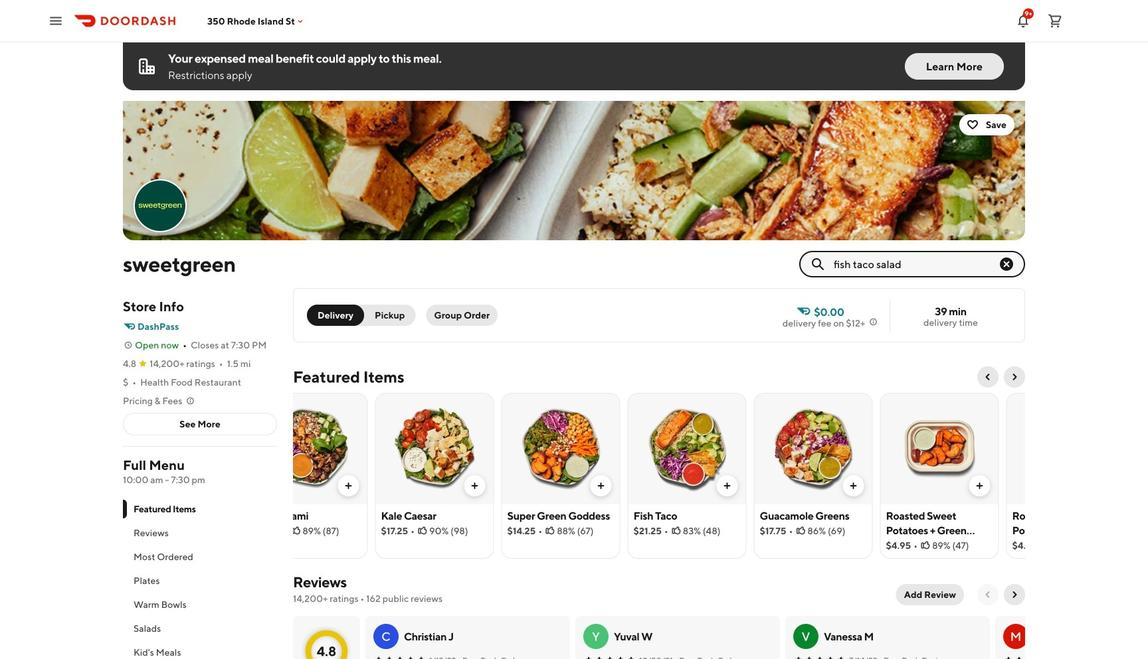 Task type: vqa. For each thing, say whether or not it's contained in the screenshot.
the careers
no



Task type: locate. For each thing, give the bounding box(es) containing it.
order methods option group
[[307, 305, 416, 326]]

1 add item to cart image from the left
[[343, 481, 354, 492]]

add item to cart image for the shroomami image
[[343, 481, 354, 492]]

guacamole greens image
[[754, 393, 872, 505]]

2 add item to cart image from the left
[[974, 481, 985, 492]]

0 horizontal spatial add item to cart image
[[343, 481, 354, 492]]

1 horizontal spatial add item to cart image
[[974, 481, 985, 492]]

2 add item to cart image from the left
[[596, 481, 606, 492]]

super green goddess image
[[502, 393, 620, 505]]

None radio
[[307, 305, 364, 326], [356, 305, 416, 326], [307, 305, 364, 326], [356, 305, 416, 326]]

3 add item to cart image from the left
[[722, 481, 732, 492]]

add item to cart image
[[343, 481, 354, 492], [974, 481, 985, 492]]

previous image
[[983, 590, 993, 601]]

open menu image
[[48, 13, 64, 29]]

fish taco image
[[628, 393, 746, 505]]

Item Search search field
[[834, 257, 999, 272]]

add item to cart image for roasted sweet potatoes + green goddess ranch image
[[974, 481, 985, 492]]

notification bell image
[[1015, 13, 1031, 29]]

1 add item to cart image from the left
[[469, 481, 480, 492]]

add item to cart image
[[469, 481, 480, 492], [596, 481, 606, 492], [722, 481, 732, 492], [848, 481, 859, 492]]

add item to cart image for fish taco image
[[722, 481, 732, 492]]

heading
[[293, 367, 404, 388]]

4 add item to cart image from the left
[[848, 481, 859, 492]]

next button of carousel image
[[1009, 372, 1020, 383]]

sweetgreen image
[[123, 101, 1025, 241], [135, 181, 185, 231]]



Task type: describe. For each thing, give the bounding box(es) containing it.
add item to cart image for guacamole greens image
[[848, 481, 859, 492]]

add item to cart image for super green goddess image
[[596, 481, 606, 492]]

0 items, open order cart image
[[1047, 13, 1063, 29]]

roasted sweet potatoes + hot honey mustard image
[[1007, 393, 1124, 505]]

add item to cart image for kale caesar "image"
[[469, 481, 480, 492]]

roasted sweet potatoes + green goddess ranch image
[[881, 393, 998, 505]]

shroomami image
[[249, 393, 367, 505]]

previous button of carousel image
[[983, 372, 993, 383]]

next image
[[1009, 590, 1020, 601]]

kale caesar image
[[376, 393, 493, 505]]



